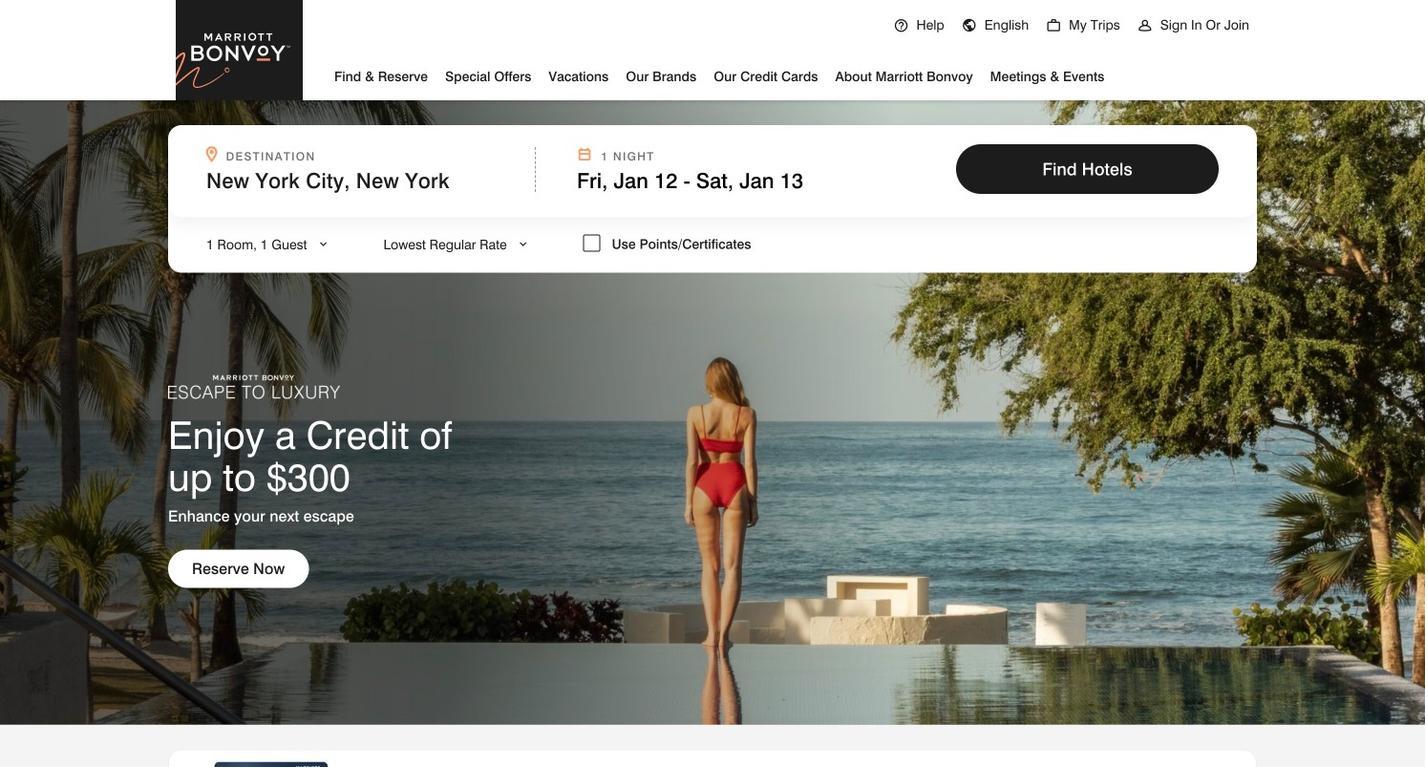 Task type: locate. For each thing, give the bounding box(es) containing it.
None search field
[[168, 125, 1257, 273]]

round image
[[894, 18, 909, 33], [962, 18, 977, 33]]

1 horizontal spatial dropdown down image
[[517, 236, 530, 253]]

2 round image from the left
[[1138, 18, 1153, 33]]

0 horizontal spatial round image
[[1046, 18, 1062, 33]]

2 round image from the left
[[962, 18, 977, 33]]

1 round image from the left
[[894, 18, 909, 33]]

round image
[[1046, 18, 1062, 33], [1138, 18, 1153, 33]]

dropdown down image
[[317, 236, 330, 253], [517, 236, 530, 253]]

0 horizontal spatial round image
[[894, 18, 909, 33]]

1 horizontal spatial round image
[[962, 18, 977, 33]]

1 horizontal spatial round image
[[1138, 18, 1153, 33]]

0 horizontal spatial dropdown down image
[[317, 236, 330, 253]]



Task type: describe. For each thing, give the bounding box(es) containing it.
1 round image from the left
[[1046, 18, 1062, 33]]

1 dropdown down image from the left
[[317, 236, 330, 253]]

Where can we take you? text field
[[206, 168, 499, 193]]

2 dropdown down image from the left
[[517, 236, 530, 253]]

marriott bonvoy boundless® credit card from chase image
[[192, 762, 350, 767]]

destination field
[[206, 168, 524, 193]]

marriott bonvoy escape to luxury logo image
[[168, 349, 340, 399]]



Task type: vqa. For each thing, say whether or not it's contained in the screenshot.
charleston hotels link
no



